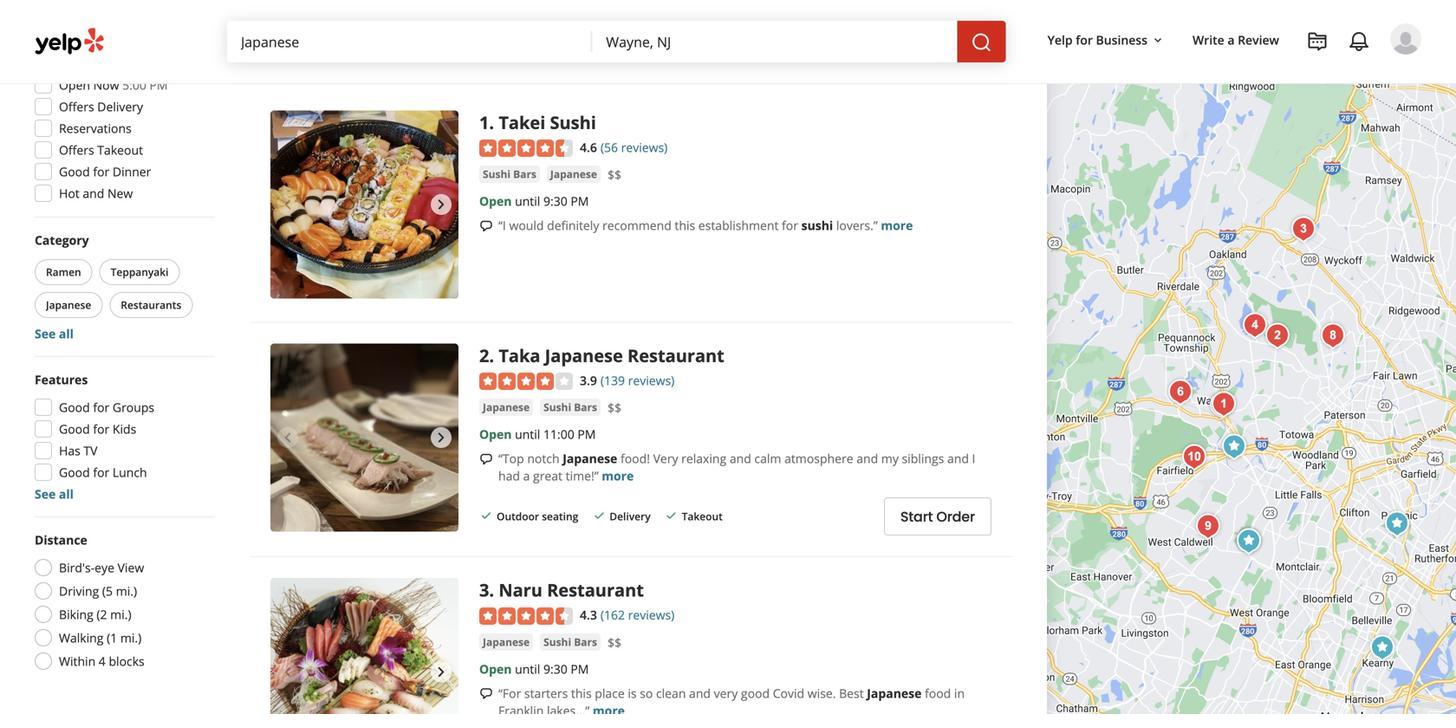 Task type: describe. For each thing, give the bounding box(es) containing it.
notifications image
[[1349, 31, 1370, 52]]

and left my
[[857, 450, 878, 467]]

0 vertical spatial sushi bars button
[[479, 166, 540, 183]]

blocks
[[109, 653, 145, 670]]

1 . takei sushi
[[479, 110, 596, 134]]

open down suggested
[[59, 77, 90, 93]]

my
[[882, 450, 899, 467]]

1 horizontal spatial more
[[881, 217, 913, 234]]

"i
[[499, 217, 506, 234]]

japanese button down ramen button
[[35, 292, 103, 318]]

japanese button for japanese 'link' corresponding to taka
[[479, 399, 533, 416]]

naru
[[499, 578, 543, 602]]

pm right 5:00
[[150, 77, 168, 93]]

$$ for restaurant
[[608, 634, 622, 651]]

option group containing distance
[[29, 531, 215, 675]]

. for 2
[[489, 344, 494, 368]]

very
[[714, 685, 738, 702]]

nama noodle bar image
[[1205, 388, 1240, 423]]

takei sushi link
[[499, 110, 596, 134]]

more link for sushi
[[881, 217, 913, 234]]

(162 reviews) link
[[601, 605, 675, 624]]

open until 9:30 pm for takei
[[479, 193, 589, 209]]

see all button for features
[[35, 486, 74, 502]]

japanese right best
[[867, 685, 922, 702]]

tv
[[84, 443, 98, 459]]

$$ for japanese
[[608, 400, 622, 416]]

within
[[59, 653, 96, 670]]

0 vertical spatial sushi bars link
[[479, 166, 540, 183]]

lunch
[[113, 464, 147, 481]]

next image for 1 . takei sushi
[[431, 194, 452, 215]]

slideshow element for 1
[[270, 110, 459, 299]]

teppanyaki
[[111, 265, 169, 279]]

3 . naru restaurant
[[479, 578, 644, 602]]

projects image
[[1307, 31, 1328, 52]]

3
[[479, 578, 489, 602]]

sushi
[[802, 217, 833, 234]]

sushi up 4.6 link
[[550, 110, 596, 134]]

takeout inside group
[[97, 142, 143, 158]]

previous image for 2
[[277, 427, 298, 448]]

starters
[[524, 685, 568, 702]]

and right the hot
[[83, 185, 104, 202]]

4.3 star rating image
[[479, 608, 573, 625]]

open until 11:00 pm
[[479, 426, 596, 443]]

more link for japanese
[[602, 468, 634, 484]]

within 4 blocks
[[59, 653, 145, 670]]

until for naru
[[515, 661, 540, 677]]

4
[[99, 653, 106, 670]]

"for starters this place is so clean and very good covid wise. best japanese
[[499, 685, 922, 702]]

open for 1
[[479, 193, 512, 209]]

sushi for topmost sushi bars link
[[483, 167, 511, 181]]

$$ for sushi
[[608, 167, 622, 183]]

covid
[[773, 685, 805, 702]]

has tv
[[59, 443, 98, 459]]

1
[[479, 110, 489, 134]]

yelp
[[1048, 32, 1073, 48]]

0 vertical spatial this
[[675, 217, 695, 234]]

driving (5 mi.)
[[59, 583, 137, 600]]

0 vertical spatial 16 checkmark v2 image
[[592, 0, 606, 13]]

see all for features
[[35, 486, 74, 502]]

slideshow element for 3
[[270, 578, 459, 714]]

lakes..."
[[547, 702, 590, 714]]

kids
[[113, 421, 136, 437]]

sushi bars button for naru
[[540, 634, 601, 651]]

bird's-eye view
[[59, 560, 144, 576]]

the main ingredient image
[[1380, 507, 1415, 541]]

. for 3
[[489, 578, 494, 602]]

japanese button for topmost japanese 'link'
[[547, 166, 601, 183]]

start
[[901, 507, 933, 527]]

hot
[[59, 185, 80, 202]]

mi.) for driving (5 mi.)
[[116, 583, 137, 600]]

review
[[1238, 32, 1280, 48]]

sushi bars for naru
[[544, 635, 597, 649]]

kurobuta - white charcoal grille image
[[1191, 509, 1226, 544]]

2
[[479, 344, 489, 368]]

business
[[1096, 32, 1148, 48]]

0 vertical spatial in
[[400, 62, 413, 82]]

features
[[35, 371, 88, 388]]

reviews) for restaurant
[[628, 607, 675, 623]]

lovers."
[[836, 217, 878, 234]]

4.6
[[580, 139, 597, 156]]

none field address, neighborhood, city, state or zip
[[592, 21, 958, 62]]

all for category
[[59, 326, 74, 342]]

driving
[[59, 583, 99, 600]]

9:30 for restaurant
[[544, 661, 568, 677]]

bars for japanese
[[574, 400, 597, 415]]

5:00
[[122, 77, 146, 93]]

offers delivery
[[59, 98, 143, 115]]

teppanyaki button
[[99, 259, 180, 285]]

see for category
[[35, 326, 56, 342]]

so
[[640, 685, 653, 702]]

had
[[499, 468, 520, 484]]

eye
[[95, 560, 114, 576]]

map region
[[891, 0, 1456, 714]]

outdoor
[[497, 509, 539, 524]]

pm for 3 . naru restaurant
[[571, 661, 589, 677]]

0 horizontal spatial 16 checkmark v2 image
[[479, 509, 493, 523]]

write a review
[[1193, 32, 1280, 48]]

offers takeout
[[59, 142, 143, 158]]

16 speech v2 image
[[479, 452, 493, 466]]

user actions element
[[1034, 22, 1446, 128]]

3.9
[[580, 372, 597, 389]]

good for good for dinner
[[59, 163, 90, 180]]

japanese link for taka
[[479, 399, 533, 416]]

ramen
[[46, 265, 81, 279]]

for for kids
[[93, 421, 109, 437]]

outdoor seating
[[497, 509, 579, 524]]

great
[[533, 468, 563, 484]]

good for lunch
[[59, 464, 147, 481]]

16 close v2 image
[[479, 0, 493, 13]]

pm for 1 . takei sushi
[[571, 193, 589, 209]]

japanese down 4.3 star rating image
[[483, 635, 530, 649]]

japanese up time!" at bottom left
[[563, 450, 618, 467]]

"top
[[499, 450, 524, 467]]

(56
[[601, 139, 618, 156]]

good for groups
[[59, 399, 154, 416]]

would
[[509, 217, 544, 234]]

1 horizontal spatial takeout
[[682, 509, 723, 524]]

japanese down the 4.6
[[550, 167, 597, 181]]

bars for restaurant
[[574, 635, 597, 649]]

franklin
[[499, 702, 544, 714]]

taka japanese restaurant link
[[499, 344, 725, 368]]

jersey
[[505, 62, 552, 82]]

open until 9:30 pm for naru
[[479, 661, 589, 677]]

1 horizontal spatial new
[[472, 62, 503, 82]]

relaxing
[[682, 450, 727, 467]]

very
[[653, 450, 678, 467]]

is
[[628, 685, 637, 702]]

(56 reviews) link
[[601, 137, 668, 156]]

"i would definitely recommend this establishment for sushi lovers." more
[[499, 217, 913, 234]]

(2
[[97, 606, 107, 623]]

all for features
[[59, 486, 74, 502]]

good
[[741, 685, 770, 702]]

for for dinner
[[93, 163, 109, 180]]

. for 1
[[489, 110, 494, 134]]

taka
[[499, 344, 541, 368]]

wise.
[[808, 685, 836, 702]]

walking
[[59, 630, 104, 646]]

ramen button
[[35, 259, 92, 285]]

good for good for kids
[[59, 421, 90, 437]]

yelp for business
[[1048, 32, 1148, 48]]

16 checkmark v2 image for delivery
[[592, 509, 606, 523]]



Task type: vqa. For each thing, say whether or not it's contained in the screenshot.
the right MORE
yes



Task type: locate. For each thing, give the bounding box(es) containing it.
0 vertical spatial mi.)
[[116, 583, 137, 600]]

1 open until 9:30 pm from the top
[[479, 193, 589, 209]]

9:30 for sushi
[[544, 193, 568, 209]]

open for 2
[[479, 426, 512, 443]]

1 until from the top
[[515, 193, 540, 209]]

all "japanese" results in wayne, new jersey
[[250, 62, 552, 82]]

2 9:30 from the top
[[544, 661, 568, 677]]

for down offers takeout
[[93, 163, 109, 180]]

restaurant up 4.3 link
[[547, 578, 644, 602]]

1 none field from the left
[[227, 21, 592, 62]]

for down good for groups
[[93, 421, 109, 437]]

pm for 2 . taka japanese restaurant
[[578, 426, 596, 443]]

next image for 3 . naru restaurant
[[431, 662, 452, 683]]

biking
[[59, 606, 93, 623]]

until for takei
[[515, 193, 540, 209]]

reservations
[[59, 120, 132, 137]]

sushi bars link up '11:00'
[[540, 399, 601, 416]]

0 vertical spatial until
[[515, 193, 540, 209]]

place
[[595, 685, 625, 702]]

pm right '11:00'
[[578, 426, 596, 443]]

bars down 4.6 star rating image
[[513, 167, 537, 181]]

. left taka
[[489, 344, 494, 368]]

new down dinner
[[107, 185, 133, 202]]

this up lakes..."
[[571, 685, 592, 702]]

16 speech v2 image for 3
[[479, 687, 493, 701]]

2 see all from the top
[[35, 486, 74, 502]]

0 horizontal spatial more link
[[602, 468, 634, 484]]

slideshow element
[[270, 110, 459, 299], [270, 344, 459, 532], [270, 578, 459, 714]]

previous image
[[277, 194, 298, 215], [277, 427, 298, 448]]

$$ down '(162'
[[608, 634, 622, 651]]

japanese link for naru
[[479, 634, 533, 651]]

see all up features
[[35, 326, 74, 342]]

new left jersey
[[472, 62, 503, 82]]

1 vertical spatial 16 checkmark v2 image
[[479, 509, 493, 523]]

bars down 3.9
[[574, 400, 597, 415]]

and left calm
[[730, 450, 751, 467]]

none field things to do, nail salons, plumbers
[[227, 21, 592, 62]]

mi.) right (5
[[116, 583, 137, 600]]

pm
[[150, 77, 168, 93], [571, 193, 589, 209], [578, 426, 596, 443], [571, 661, 589, 677]]

for for groups
[[93, 399, 109, 416]]

option group
[[29, 531, 215, 675]]

good down features
[[59, 399, 90, 416]]

good up the hot
[[59, 163, 90, 180]]

0 vertical spatial more
[[881, 217, 913, 234]]

1 vertical spatial restaurant
[[547, 578, 644, 602]]

2 open until 9:30 pm from the top
[[479, 661, 589, 677]]

address, neighborhood, city, state or zip text field
[[592, 21, 958, 62]]

2 see all button from the top
[[35, 486, 74, 502]]

1 see all from the top
[[35, 326, 74, 342]]

1 vertical spatial see
[[35, 486, 56, 502]]

2 vertical spatial $$
[[608, 634, 622, 651]]

taka japanese restaurant image
[[1261, 319, 1295, 353]]

4.6 link
[[580, 137, 597, 156]]

2 vertical spatial reviews)
[[628, 607, 675, 623]]

1 vertical spatial in
[[954, 685, 965, 702]]

open for 3
[[479, 661, 512, 677]]

0 vertical spatial a
[[1228, 32, 1235, 48]]

restaurants button
[[109, 292, 193, 318]]

0 vertical spatial next image
[[431, 194, 452, 215]]

2 good from the top
[[59, 399, 90, 416]]

this
[[675, 217, 695, 234], [571, 685, 592, 702]]

this right recommend
[[675, 217, 695, 234]]

for for business
[[1076, 32, 1093, 48]]

a right write
[[1228, 32, 1235, 48]]

atmosphere
[[785, 450, 854, 467]]

bars down 4.3
[[574, 635, 597, 649]]

11:00
[[544, 426, 575, 443]]

(139
[[601, 372, 625, 389]]

1 next image from the top
[[431, 194, 452, 215]]

$$ down the (139
[[608, 400, 622, 416]]

open until 9:30 pm
[[479, 193, 589, 209], [479, 661, 589, 677]]

1 . from the top
[[489, 110, 494, 134]]

food
[[925, 685, 951, 702]]

see all down has
[[35, 486, 74, 502]]

3.9 star rating image
[[479, 373, 573, 390]]

3 slideshow element from the top
[[270, 578, 459, 714]]

good for good for groups
[[59, 399, 90, 416]]

1 vertical spatial 16 speech v2 image
[[479, 687, 493, 701]]

(139 reviews) link
[[601, 371, 675, 389]]

sushi bars for taka
[[544, 400, 597, 415]]

good
[[59, 163, 90, 180], [59, 399, 90, 416], [59, 421, 90, 437], [59, 464, 90, 481]]

0 horizontal spatial more
[[602, 468, 634, 484]]

1 vertical spatial all
[[59, 486, 74, 502]]

"top notch japanese
[[499, 450, 618, 467]]

for for lunch
[[93, 464, 109, 481]]

1 vertical spatial open until 9:30 pm
[[479, 661, 589, 677]]

(5
[[102, 583, 113, 600]]

3.9 link
[[580, 371, 597, 389]]

delivery down food!
[[610, 509, 651, 524]]

0 vertical spatial restaurant
[[628, 344, 725, 368]]

japanese
[[550, 167, 597, 181], [46, 298, 91, 312], [545, 344, 623, 368], [483, 400, 530, 415], [563, 450, 618, 467], [483, 635, 530, 649], [867, 685, 922, 702]]

1 vertical spatial next image
[[431, 662, 452, 683]]

1 vertical spatial see all button
[[35, 486, 74, 502]]

japanese link
[[547, 166, 601, 183], [479, 399, 533, 416], [479, 634, 533, 651]]

sushi bars button
[[479, 166, 540, 183], [540, 399, 601, 416], [540, 634, 601, 651]]

offers down reservations
[[59, 142, 94, 158]]

0 vertical spatial see all
[[35, 326, 74, 342]]

group containing category
[[31, 231, 215, 342]]

fogo de chão brazilian steakhouse image
[[1217, 430, 1252, 464]]

see all button down has
[[35, 486, 74, 502]]

. left naru
[[489, 578, 494, 602]]

1 vertical spatial see all
[[35, 486, 74, 502]]

in right food
[[954, 685, 965, 702]]

all up features
[[59, 326, 74, 342]]

2 vertical spatial sushi bars link
[[540, 634, 601, 651]]

more down food!
[[602, 468, 634, 484]]

next image
[[431, 427, 452, 448]]

16 chevron down v2 image
[[1151, 34, 1165, 47]]

siblings
[[902, 450, 944, 467]]

japanese up 3.9 link
[[545, 344, 623, 368]]

offers for offers takeout
[[59, 142, 94, 158]]

1 vertical spatial reviews)
[[628, 372, 675, 389]]

good up has tv
[[59, 421, 90, 437]]

2 offers from the top
[[59, 142, 94, 158]]

1 vertical spatial more link
[[602, 468, 634, 484]]

takei sushi image
[[1207, 387, 1241, 422]]

1 horizontal spatial more link
[[881, 217, 913, 234]]

takei
[[499, 110, 546, 134]]

0 vertical spatial see
[[35, 326, 56, 342]]

curiosity by intrinsic image
[[1365, 631, 1400, 665]]

0 vertical spatial previous image
[[277, 194, 298, 215]]

in inside food in franklin lakes..."
[[954, 685, 965, 702]]

2 vertical spatial japanese link
[[479, 634, 533, 651]]

0 vertical spatial new
[[472, 62, 503, 82]]

sushi for taka sushi bars link
[[544, 400, 571, 415]]

write
[[1193, 32, 1225, 48]]

until up the 'would'
[[515, 193, 540, 209]]

1 vertical spatial delivery
[[610, 509, 651, 524]]

reviews) right the (139
[[628, 372, 675, 389]]

1 vertical spatial this
[[571, 685, 592, 702]]

for down tv
[[93, 464, 109, 481]]

and left very
[[689, 685, 711, 702]]

takeout up dinner
[[97, 142, 143, 158]]

slideshow element for 2
[[270, 344, 459, 532]]

open now 5:00 pm
[[59, 77, 168, 93]]

sushi bars up '11:00'
[[544, 400, 597, 415]]

hot and new
[[59, 185, 133, 202]]

mi.) right (2 at the left bottom
[[110, 606, 131, 623]]

1 vertical spatial 9:30
[[544, 661, 568, 677]]

1 vertical spatial group
[[31, 231, 215, 342]]

best
[[839, 685, 864, 702]]

until up notch
[[515, 426, 540, 443]]

sushi bars link down 4.3
[[540, 634, 601, 651]]

delivery
[[97, 98, 143, 115], [610, 509, 651, 524]]

1 vertical spatial japanese link
[[479, 399, 533, 416]]

2 vertical spatial sushi bars button
[[540, 634, 601, 651]]

a right had
[[523, 468, 530, 484]]

1 offers from the top
[[59, 98, 94, 115]]

walking (1 mi.)
[[59, 630, 142, 646]]

restaurant
[[628, 344, 725, 368], [547, 578, 644, 602]]

seating
[[542, 509, 579, 524]]

1 vertical spatial mi.)
[[110, 606, 131, 623]]

view
[[118, 560, 144, 576]]

in
[[400, 62, 413, 82], [954, 685, 965, 702]]

sushi bars button up '11:00'
[[540, 399, 601, 416]]

biking (2 mi.)
[[59, 606, 131, 623]]

sushi bars button down 4.3
[[540, 634, 601, 651]]

1 9:30 from the top
[[544, 193, 568, 209]]

reviews) right (56
[[621, 139, 668, 156]]

see all button
[[35, 326, 74, 342], [35, 486, 74, 502]]

open up 16 speech v2 icon
[[479, 426, 512, 443]]

mi.) for walking (1 mi.)
[[120, 630, 142, 646]]

1 vertical spatial $$
[[608, 400, 622, 416]]

a
[[1228, 32, 1235, 48], [523, 468, 530, 484]]

0 vertical spatial open until 9:30 pm
[[479, 193, 589, 209]]

order
[[937, 507, 975, 527]]

open
[[59, 77, 90, 93], [479, 193, 512, 209], [479, 426, 512, 443], [479, 661, 512, 677]]

start order
[[901, 507, 975, 527]]

until up the "for
[[515, 661, 540, 677]]

and left i
[[948, 450, 969, 467]]

2 see from the top
[[35, 486, 56, 502]]

.
[[489, 110, 494, 134], [489, 344, 494, 368], [489, 578, 494, 602]]

japanese button
[[547, 166, 601, 183], [35, 292, 103, 318], [479, 399, 533, 416], [479, 634, 533, 651]]

more link down food!
[[602, 468, 634, 484]]

16 checkmark v2 image for takeout
[[665, 509, 679, 523]]

sushi bars down 4.3
[[544, 635, 597, 649]]

japanese down 3.9 star rating image
[[483, 400, 530, 415]]

0 vertical spatial delivery
[[97, 98, 143, 115]]

reviews) for japanese
[[628, 372, 675, 389]]

kenko sushi image
[[1163, 375, 1198, 410]]

mi.) for biking (2 mi.)
[[110, 606, 131, 623]]

1 see from the top
[[35, 326, 56, 342]]

recommend
[[603, 217, 672, 234]]

1 vertical spatial sushi bars link
[[540, 399, 601, 416]]

more right lovers."
[[881, 217, 913, 234]]

16 speech v2 image
[[479, 219, 493, 233], [479, 687, 493, 701]]

group containing features
[[29, 371, 215, 503]]

0 horizontal spatial this
[[571, 685, 592, 702]]

more link right lovers."
[[881, 217, 913, 234]]

2 all from the top
[[59, 486, 74, 502]]

1 vertical spatial offers
[[59, 142, 94, 158]]

offers up reservations
[[59, 98, 94, 115]]

1 vertical spatial a
[[523, 468, 530, 484]]

3 . from the top
[[489, 578, 494, 602]]

japanese link down the 4.6
[[547, 166, 601, 183]]

sushi bars button down 4.6 star rating image
[[479, 166, 540, 183]]

3 until from the top
[[515, 661, 540, 677]]

16 speech v2 image left the "for
[[479, 687, 493, 701]]

1 vertical spatial slideshow element
[[270, 344, 459, 532]]

1 $$ from the top
[[608, 167, 622, 183]]

4.3
[[580, 607, 597, 623]]

9:30 up definitely
[[544, 193, 568, 209]]

4.6 star rating image
[[479, 140, 573, 157]]

food! very relaxing and calm atmosphere and my siblings and i had a great time!"
[[499, 450, 976, 484]]

more
[[881, 217, 913, 234], [602, 468, 634, 484]]

2 $$ from the top
[[608, 400, 622, 416]]

good for good for lunch
[[59, 464, 90, 481]]

food in franklin lakes..."
[[499, 685, 965, 714]]

results
[[349, 62, 397, 82]]

0 horizontal spatial in
[[400, 62, 413, 82]]

time!"
[[566, 468, 599, 484]]

naru restaurant image
[[1287, 212, 1321, 247]]

1 vertical spatial more
[[602, 468, 634, 484]]

1 all from the top
[[59, 326, 74, 342]]

1 previous image from the top
[[277, 194, 298, 215]]

1 vertical spatial .
[[489, 344, 494, 368]]

open up "i
[[479, 193, 512, 209]]

2 vertical spatial sushi bars
[[544, 635, 597, 649]]

0 vertical spatial 16 speech v2 image
[[479, 219, 493, 233]]

sushi bars button for taka
[[540, 399, 601, 416]]

restaurant up (139 reviews) link
[[628, 344, 725, 368]]

0 vertical spatial 9:30
[[544, 193, 568, 209]]

1 vertical spatial sushi bars button
[[540, 399, 601, 416]]

16 checkmark v2 image
[[665, 0, 679, 13], [592, 509, 606, 523], [665, 509, 679, 523]]

japanese button for japanese 'link' corresponding to naru
[[479, 634, 533, 651]]

nam's sushi image
[[1316, 319, 1351, 353]]

reviews) right '(162'
[[628, 607, 675, 623]]

2 vertical spatial mi.)
[[120, 630, 142, 646]]

a inside food! very relaxing and calm atmosphere and my siblings and i had a great time!"
[[523, 468, 530, 484]]

0 vertical spatial bars
[[513, 167, 537, 181]]

0 horizontal spatial takeout
[[97, 142, 143, 158]]

write a review link
[[1186, 24, 1287, 55]]

clean
[[656, 685, 686, 702]]

japanese down ramen button
[[46, 298, 91, 312]]

1 horizontal spatial delivery
[[610, 509, 651, 524]]

all
[[250, 62, 268, 82]]

0 vertical spatial see all button
[[35, 326, 74, 342]]

next image
[[431, 194, 452, 215], [431, 662, 452, 683]]

suggested
[[35, 49, 96, 65]]

offers for offers delivery
[[59, 98, 94, 115]]

pm up definitely
[[571, 193, 589, 209]]

see all button for category
[[35, 326, 74, 342]]

japanese link down 3.9 star rating image
[[479, 399, 533, 416]]

2 vertical spatial group
[[29, 371, 215, 503]]

food!
[[621, 450, 650, 467]]

sushi down 4.3 star rating image
[[544, 635, 571, 649]]

2 previous image from the top
[[277, 427, 298, 448]]

1 vertical spatial previous image
[[277, 427, 298, 448]]

see for features
[[35, 486, 56, 502]]

16 speech v2 image left "i
[[479, 219, 493, 233]]

1 vertical spatial takeout
[[682, 509, 723, 524]]

1 horizontal spatial a
[[1228, 32, 1235, 48]]

1 horizontal spatial this
[[675, 217, 695, 234]]

None search field
[[227, 21, 1006, 62]]

group
[[29, 49, 215, 207], [31, 231, 215, 342], [29, 371, 215, 503]]

1 see all button from the top
[[35, 326, 74, 342]]

9:30 up starters
[[544, 661, 568, 677]]

search image
[[972, 32, 992, 53]]

0 vertical spatial .
[[489, 110, 494, 134]]

4 good from the top
[[59, 464, 90, 481]]

1 slideshow element from the top
[[270, 110, 459, 299]]

previous image for 1
[[277, 194, 298, 215]]

all down good for lunch
[[59, 486, 74, 502]]

sushi bars link down 4.6 star rating image
[[479, 166, 540, 183]]

1 vertical spatial bars
[[574, 400, 597, 415]]

0 vertical spatial takeout
[[97, 142, 143, 158]]

2 vertical spatial slideshow element
[[270, 578, 459, 714]]

open up the "for
[[479, 661, 512, 677]]

0 horizontal spatial new
[[107, 185, 133, 202]]

for left sushi
[[782, 217, 798, 234]]

0 vertical spatial all
[[59, 326, 74, 342]]

wayne,
[[416, 62, 469, 82]]

japanese button down the 4.6
[[547, 166, 601, 183]]

0 vertical spatial offers
[[59, 98, 94, 115]]

open until 9:30 pm up the 'would'
[[479, 193, 589, 209]]

2 vertical spatial bars
[[574, 635, 597, 649]]

2 vertical spatial .
[[489, 578, 494, 602]]

until for taka
[[515, 426, 540, 443]]

1 horizontal spatial in
[[954, 685, 965, 702]]

$$ down (56
[[608, 167, 622, 183]]

0 vertical spatial more link
[[881, 217, 913, 234]]

see all for category
[[35, 326, 74, 342]]

1 vertical spatial until
[[515, 426, 540, 443]]

16 speech v2 image for 1
[[479, 219, 493, 233]]

"for
[[499, 685, 521, 702]]

2 vertical spatial until
[[515, 661, 540, 677]]

mi.) right the '(1'
[[120, 630, 142, 646]]

1 vertical spatial sushi bars
[[544, 400, 597, 415]]

0 horizontal spatial a
[[523, 468, 530, 484]]

japanese button down 4.3 star rating image
[[479, 634, 533, 651]]

3 good from the top
[[59, 421, 90, 437]]

gary o. image
[[1391, 23, 1422, 55]]

bars
[[513, 167, 537, 181], [574, 400, 597, 415], [574, 635, 597, 649]]

1 16 speech v2 image from the top
[[479, 219, 493, 233]]

takeout down the relaxing
[[682, 509, 723, 524]]

open until 9:30 pm up starters
[[479, 661, 589, 677]]

0 vertical spatial reviews)
[[621, 139, 668, 156]]

. left takei
[[489, 110, 494, 134]]

mizu sushi of verona image
[[1232, 524, 1267, 559], [1232, 524, 1267, 559]]

None field
[[227, 21, 592, 62], [592, 21, 958, 62]]

group containing suggested
[[29, 49, 215, 207]]

0 vertical spatial slideshow element
[[270, 110, 459, 299]]

0 vertical spatial group
[[29, 49, 215, 207]]

see up features
[[35, 326, 56, 342]]

1 vertical spatial new
[[107, 185, 133, 202]]

2 . from the top
[[489, 344, 494, 368]]

0 vertical spatial sushi bars
[[483, 167, 537, 181]]

previous image
[[277, 662, 298, 683]]

3 $$ from the top
[[608, 634, 622, 651]]

i
[[972, 450, 976, 467]]

for inside button
[[1076, 32, 1093, 48]]

for right yelp
[[1076, 32, 1093, 48]]

2 next image from the top
[[431, 662, 452, 683]]

"japanese"
[[270, 62, 347, 82]]

2 16 speech v2 image from the top
[[479, 687, 493, 701]]

mi.)
[[116, 583, 137, 600], [110, 606, 131, 623], [120, 630, 142, 646]]

groups
[[113, 399, 154, 416]]

things to do, nail salons, plumbers text field
[[227, 21, 592, 62]]

0 vertical spatial $$
[[608, 167, 622, 183]]

(139 reviews)
[[601, 372, 675, 389]]

0 horizontal spatial delivery
[[97, 98, 143, 115]]

16 checkmark v2 image
[[592, 0, 606, 13], [479, 509, 493, 523]]

reviews) for sushi
[[621, 139, 668, 156]]

naru restaurant link
[[499, 578, 644, 602]]

4.3 link
[[580, 605, 597, 624]]

1 good from the top
[[59, 163, 90, 180]]

for up good for kids
[[93, 399, 109, 416]]

bird's-
[[59, 560, 95, 576]]

dinner
[[113, 163, 151, 180]]

pm up lakes..."
[[571, 661, 589, 677]]

0 vertical spatial japanese link
[[547, 166, 601, 183]]

delivery down open now 5:00 pm
[[97, 98, 143, 115]]

sushi up '11:00'
[[544, 400, 571, 415]]

1 horizontal spatial 16 checkmark v2 image
[[592, 0, 606, 13]]

restaurants
[[121, 298, 181, 312]]

sushi bars link for taka
[[540, 399, 601, 416]]

$$
[[608, 167, 622, 183], [608, 400, 622, 416], [608, 634, 622, 651]]

in right the results on the top left
[[400, 62, 413, 82]]

japanese button down 3.9 star rating image
[[479, 399, 533, 416]]

sushi for naru's sushi bars link
[[544, 635, 571, 649]]

good down has tv
[[59, 464, 90, 481]]

2 until from the top
[[515, 426, 540, 443]]

2 none field from the left
[[592, 21, 958, 62]]

yellowtail japanese bistro image
[[1177, 440, 1212, 475]]

2 slideshow element from the top
[[270, 344, 459, 532]]

japanese link down 4.3 star rating image
[[479, 634, 533, 651]]

has
[[59, 443, 80, 459]]

sushi bars link for naru
[[540, 634, 601, 651]]

sushi bars down 4.6 star rating image
[[483, 167, 537, 181]]

nori sushi resturant image
[[1238, 308, 1273, 343]]

see all button up features
[[35, 326, 74, 342]]



